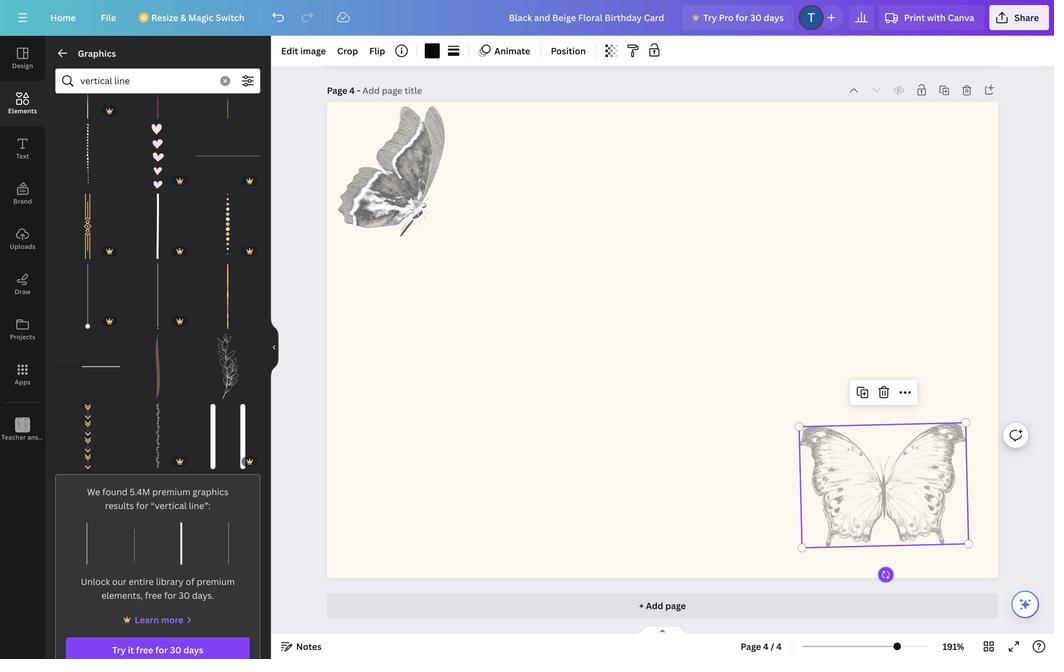 Task type: locate. For each thing, give the bounding box(es) containing it.
premium inside unlock our entire library of premium elements, free for 30 days.
[[197, 576, 235, 588]]

days inside 'button'
[[184, 644, 204, 656]]

try for try pro for 30 days
[[704, 12, 717, 24]]

191% button
[[934, 637, 974, 657]]

premium up days.
[[197, 576, 235, 588]]

try pro for 30 days
[[704, 12, 784, 24]]

edit image button
[[276, 41, 331, 61]]

for down library
[[164, 590, 177, 602]]

0 horizontal spatial premium
[[152, 486, 191, 498]]

1 vertical spatial try
[[112, 644, 126, 656]]

free inside unlock our entire library of premium elements, free for 30 days.
[[145, 590, 162, 602]]

30 right pro
[[751, 12, 762, 24]]

Search graphics search field
[[80, 69, 213, 93]]

dotted vertical line image
[[195, 194, 261, 259]]

days
[[764, 12, 784, 24], [184, 644, 204, 656]]

unlock
[[81, 576, 110, 588]]

4 left - at the top left of the page
[[350, 84, 355, 96]]

try left pro
[[704, 12, 717, 24]]

+
[[640, 600, 644, 612]]

unlock our entire library of premium elements, free for 30 days.
[[81, 576, 235, 602]]

library
[[156, 576, 184, 588]]

try for try it free for 30 days
[[112, 644, 126, 656]]

days down "more" at the left bottom of page
[[184, 644, 204, 656]]

learn more button
[[121, 613, 195, 628]]

for
[[736, 12, 749, 24], [136, 500, 149, 512], [164, 590, 177, 602], [155, 644, 168, 656]]

share button
[[990, 5, 1050, 30]]

1 horizontal spatial days
[[764, 12, 784, 24]]

for down 5.4m
[[136, 500, 149, 512]]

page inside button
[[741, 641, 762, 653]]

we
[[87, 486, 100, 498]]

page left - at the top left of the page
[[327, 84, 348, 96]]

print with canva
[[905, 12, 975, 24]]

30 down of
[[179, 590, 190, 602]]

30 inside unlock our entire library of premium elements, free for 30 days.
[[179, 590, 190, 602]]

&
[[180, 12, 186, 24]]

free down entire
[[145, 590, 162, 602]]

magic
[[188, 12, 214, 24]]

1 horizontal spatial 4
[[764, 641, 769, 653]]

projects
[[10, 333, 35, 341]]

30 inside button
[[751, 12, 762, 24]]

page
[[666, 600, 686, 612]]

page 4 / 4 button
[[736, 637, 787, 657]]

try inside try it free for 30 days 'button'
[[112, 644, 126, 656]]

days right pro
[[764, 12, 784, 24]]

design
[[12, 62, 33, 70]]

1 horizontal spatial premium
[[197, 576, 235, 588]]

lined wireframe slider image
[[55, 334, 120, 399]]

page left /
[[741, 641, 762, 653]]

premium up "vertical
[[152, 486, 191, 498]]

try it free for 30 days button
[[66, 638, 250, 659]]

teacher
[[1, 433, 26, 442]]

graphics
[[193, 486, 229, 498]]

30 down "more" at the left bottom of page
[[170, 644, 181, 656]]

for right pro
[[736, 12, 749, 24]]

resize
[[151, 12, 178, 24]]

premium inside we found 5.4m premium graphics results for "vertical line":
[[152, 486, 191, 498]]

flip
[[370, 45, 385, 57]]

for inside unlock our entire library of premium elements, free for 30 days.
[[164, 590, 177, 602]]

entire
[[129, 576, 154, 588]]

30
[[751, 12, 762, 24], [179, 590, 190, 602], [170, 644, 181, 656]]

file
[[101, 12, 116, 24]]

1 horizontal spatial try
[[704, 12, 717, 24]]

brown vertical line image
[[125, 334, 190, 399]]

free
[[145, 590, 162, 602], [136, 644, 153, 656]]

days.
[[192, 590, 214, 602]]

1 vertical spatial 30
[[179, 590, 190, 602]]

free right the it
[[136, 644, 153, 656]]

0 vertical spatial 30
[[751, 12, 762, 24]]

try it free for 30 days
[[112, 644, 204, 656]]

projects button
[[0, 307, 45, 352]]

-
[[357, 84, 361, 96]]

4 right /
[[777, 641, 782, 653]]

animate
[[495, 45, 531, 57]]

0 vertical spatial free
[[145, 590, 162, 602]]

notes
[[296, 641, 322, 653]]

results
[[105, 500, 134, 512]]

4 for -
[[350, 84, 355, 96]]

4 left /
[[764, 641, 769, 653]]

notes button
[[276, 637, 327, 657]]

home link
[[40, 5, 86, 30]]

try inside try pro for 30 days button
[[704, 12, 717, 24]]

for down learn more
[[155, 644, 168, 656]]

0 vertical spatial premium
[[152, 486, 191, 498]]

it
[[128, 644, 134, 656]]

canva
[[949, 12, 975, 24]]

try left the it
[[112, 644, 126, 656]]

premium
[[152, 486, 191, 498], [197, 576, 235, 588]]

0 horizontal spatial page
[[327, 84, 348, 96]]

1 vertical spatial free
[[136, 644, 153, 656]]

0 vertical spatial page
[[327, 84, 348, 96]]

apps button
[[0, 352, 45, 397]]

0 vertical spatial days
[[764, 12, 784, 24]]

for inside we found 5.4m premium graphics results for "vertical line":
[[136, 500, 149, 512]]

0 horizontal spatial 4
[[350, 84, 355, 96]]

2 vertical spatial 30
[[170, 644, 181, 656]]

hide image
[[271, 317, 279, 378]]

resize & magic switch
[[151, 12, 245, 24]]

#080909 image
[[425, 43, 440, 58]]

0 horizontal spatial days
[[184, 644, 204, 656]]

4
[[350, 84, 355, 96], [764, 641, 769, 653], [777, 641, 782, 653]]

animate button
[[475, 41, 536, 61]]

page 4 -
[[327, 84, 363, 96]]

crop
[[337, 45, 358, 57]]

2 horizontal spatial 4
[[777, 641, 782, 653]]

0 horizontal spatial try
[[112, 644, 126, 656]]

try
[[704, 12, 717, 24], [112, 644, 126, 656]]

0 vertical spatial try
[[704, 12, 717, 24]]

side panel tab list
[[0, 36, 65, 453]]

1 vertical spatial page
[[741, 641, 762, 653]]

1 vertical spatial premium
[[197, 576, 235, 588]]

1 horizontal spatial page
[[741, 641, 762, 653]]

add
[[646, 600, 664, 612]]

page
[[327, 84, 348, 96], [741, 641, 762, 653]]

group
[[55, 54, 120, 119], [125, 54, 190, 119], [195, 54, 261, 119], [55, 116, 120, 189], [125, 124, 190, 189], [195, 124, 261, 189], [125, 186, 190, 259], [195, 186, 261, 259], [55, 194, 120, 259], [55, 256, 120, 329], [125, 256, 190, 329], [195, 256, 261, 329], [55, 334, 120, 399], [125, 334, 190, 399], [195, 397, 261, 469], [55, 404, 120, 469], [125, 404, 190, 469]]

draw
[[15, 288, 31, 296]]

elements,
[[102, 590, 143, 602]]

apps
[[15, 378, 30, 386]]

keys
[[51, 433, 65, 442]]

1 vertical spatial days
[[184, 644, 204, 656]]



Task type: vqa. For each thing, say whether or not it's contained in the screenshot.
/
yes



Task type: describe. For each thing, give the bounding box(es) containing it.
show pages image
[[633, 625, 693, 635]]

learn
[[135, 614, 159, 626]]

draw button
[[0, 262, 45, 307]]

"vertical
[[151, 500, 187, 512]]

print with canva button
[[880, 5, 985, 30]]

canva assistant image
[[1018, 597, 1034, 612]]

for inside button
[[736, 12, 749, 24]]

Page title text field
[[363, 84, 424, 97]]

#080909 image
[[425, 43, 440, 58]]

30 inside 'button'
[[170, 644, 181, 656]]

Design title text field
[[499, 5, 678, 30]]

for inside 'button'
[[155, 644, 168, 656]]

image
[[301, 45, 326, 57]]

main menu bar
[[0, 0, 1055, 36]]

crop button
[[332, 41, 363, 61]]

gold vertical lines image
[[195, 54, 261, 119]]

edit
[[281, 45, 298, 57]]

hearts cute vertical line drawing image
[[125, 124, 190, 189]]

text
[[16, 152, 29, 160]]

share
[[1015, 12, 1040, 24]]

gold line image
[[195, 264, 261, 329]]

free inside 'button'
[[136, 644, 153, 656]]

learn more
[[135, 614, 184, 626]]

print
[[905, 12, 926, 24]]

days inside button
[[764, 12, 784, 24]]

elements
[[8, 107, 37, 115]]

copper line image
[[125, 54, 190, 119]]

uploads
[[10, 242, 35, 251]]

uploads button
[[0, 217, 45, 262]]

of
[[186, 576, 195, 588]]

brand button
[[0, 171, 45, 217]]

vertical pattern image
[[55, 404, 120, 469]]

191%
[[943, 641, 965, 653]]

with
[[928, 12, 946, 24]]

5.4m
[[130, 486, 150, 498]]

/
[[771, 641, 775, 653]]

we found 5.4m premium graphics results for "vertical line":
[[87, 486, 229, 512]]

brand
[[13, 197, 32, 206]]

position
[[551, 45, 586, 57]]

line":
[[189, 500, 211, 512]]

graphics
[[78, 47, 116, 59]]

switch
[[216, 12, 245, 24]]

page for page 4 -
[[327, 84, 348, 96]]

page 4 / 4
[[741, 641, 782, 653]]

design button
[[0, 36, 45, 81]]

our
[[112, 576, 127, 588]]

home
[[50, 12, 76, 24]]

vertical border text divider art deco line icon image
[[55, 194, 120, 259]]

try pro for 30 days button
[[683, 5, 794, 30]]

4 for /
[[764, 641, 769, 653]]

edit image
[[281, 45, 326, 57]]

pro
[[719, 12, 734, 24]]

;
[[22, 434, 23, 441]]

resize & magic switch button
[[131, 5, 255, 30]]

+ add page
[[640, 600, 686, 612]]

answer
[[27, 433, 50, 442]]

elements button
[[0, 81, 45, 126]]

flip button
[[365, 41, 391, 61]]

position button
[[546, 41, 591, 61]]

page for page 4 / 4
[[741, 641, 762, 653]]

more
[[161, 614, 184, 626]]

teacher answer keys
[[1, 433, 65, 442]]

file button
[[91, 5, 126, 30]]

text button
[[0, 126, 45, 171]]

found
[[102, 486, 128, 498]]

+ add page button
[[327, 593, 999, 618]]



